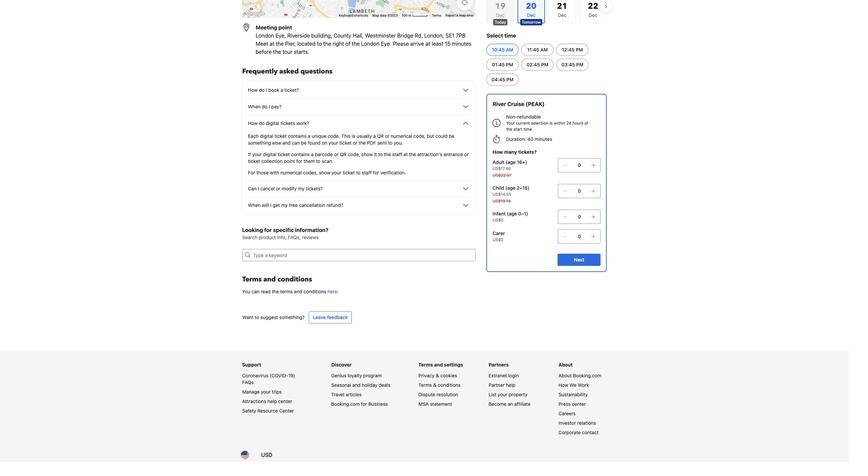 Task type: vqa. For each thing, say whether or not it's contained in the screenshot.
THE SEE AVAILABILITY link
no



Task type: locate. For each thing, give the bounding box(es) containing it.
1 horizontal spatial minutes
[[535, 136, 552, 142]]

1 vertical spatial of
[[585, 121, 589, 126]]

0 vertical spatial us$0
[[493, 218, 504, 223]]

1 horizontal spatial is
[[550, 121, 553, 126]]

03:45 pm
[[562, 62, 584, 67]]

map region
[[242, 0, 476, 18]]

1 horizontal spatial help
[[506, 383, 516, 388]]

attractions help center link
[[242, 399, 292, 405]]

3 0 from the top
[[578, 214, 581, 220]]

0 for 2–15)
[[578, 188, 581, 194]]

1 horizontal spatial staff
[[392, 152, 402, 157]]

10:45 am
[[492, 47, 514, 53]]

your down code.
[[329, 140, 338, 146]]

contains down work?
[[288, 133, 307, 139]]

how inside the "how do i book a ticket?" dropdown button
[[248, 87, 258, 93]]

0 vertical spatial digital
[[266, 120, 279, 126]]

0 horizontal spatial london
[[256, 33, 274, 39]]

7pb
[[456, 33, 466, 39]]

questions
[[301, 67, 333, 76]]

for those with numerical codes, show your ticket to staff for verification.
[[248, 170, 406, 176]]

1 horizontal spatial at
[[404, 152, 408, 157]]

0 horizontal spatial help
[[268, 399, 277, 405]]

0 vertical spatial show
[[362, 152, 373, 157]]

or right 'barcode'
[[334, 152, 339, 157]]

for up product
[[264, 227, 272, 233]]

1 vertical spatial about
[[559, 373, 572, 379]]

(age for 16+)
[[506, 159, 516, 165]]

4 0 from the top
[[578, 234, 581, 239]]

pm right 01:45
[[506, 62, 514, 67]]

digital up something
[[260, 133, 273, 139]]

(peak)
[[526, 101, 545, 107]]

qr up sent
[[377, 133, 384, 139]]

building,
[[311, 33, 332, 39]]

terms down privacy
[[419, 383, 432, 388]]

dec inside 21 dec
[[558, 12, 567, 18]]

1 vertical spatial time
[[524, 127, 532, 132]]

about for about booking.com
[[559, 373, 572, 379]]

0 vertical spatial minutes
[[452, 41, 472, 47]]

tickets?
[[518, 149, 537, 155], [306, 186, 323, 192]]

how do digital tickets work?
[[248, 120, 309, 126]]

dec inside the 22 dec
[[589, 12, 598, 18]]

the right read
[[272, 289, 279, 295]]

0 vertical spatial conditions
[[278, 275, 312, 284]]

how for how do i book a ticket?
[[248, 87, 258, 93]]

terms up privacy
[[419, 362, 433, 368]]

within
[[554, 121, 566, 126]]

numerical
[[391, 133, 412, 139], [281, 170, 302, 176]]

1 vertical spatial can
[[252, 289, 260, 295]]

dec
[[496, 12, 505, 18], [558, 12, 567, 18], [589, 12, 598, 18]]

to down the if your digital ticket contains a barcode or qr code, show it to the staff at the attraction's entrance or ticket collection point for them to scan.
[[356, 170, 361, 176]]

if
[[248, 152, 251, 157]]

1 horizontal spatial london
[[361, 41, 380, 47]]

am right "10:45"
[[506, 47, 514, 53]]

numerical up modify
[[281, 170, 302, 176]]

& down privacy & cookies link
[[433, 383, 437, 388]]

the down usually on the left of the page
[[359, 140, 366, 146]]

booking.com
[[573, 373, 602, 379], [331, 402, 360, 407]]

(covid-
[[270, 373, 288, 379]]

at inside the if your digital ticket contains a barcode or qr code, show it to the staff at the attraction's entrance or ticket collection point for them to scan.
[[404, 152, 408, 157]]

code, left the 'but'
[[414, 133, 426, 139]]

0 horizontal spatial am
[[506, 47, 514, 53]]

am for 11:45 am
[[541, 47, 548, 53]]

a up pdf
[[373, 133, 376, 139]]

staff
[[392, 152, 402, 157], [362, 170, 372, 176]]

&
[[436, 373, 439, 379], [433, 383, 437, 388]]

for inside the if your digital ticket contains a barcode or qr code, show it to the staff at the attraction's entrance or ticket collection point for them to scan.
[[296, 158, 303, 164]]

do left the 'pay?' in the top of the page
[[262, 104, 268, 110]]

& up the terms & conditions link
[[436, 373, 439, 379]]

dec inside 19 dec today
[[496, 12, 505, 18]]

cancel
[[261, 186, 275, 192]]

hall,
[[353, 33, 364, 39]]

3 dec from the left
[[589, 12, 598, 18]]

0 horizontal spatial is
[[352, 133, 356, 139]]

about up we
[[559, 373, 572, 379]]

infant
[[493, 211, 506, 217]]

1 vertical spatial point
[[284, 158, 295, 164]]

digital up collection
[[263, 152, 277, 157]]

(age inside infant (age 0–1) us$0
[[507, 211, 517, 217]]

1 dec from the left
[[496, 12, 505, 18]]

my inside dropdown button
[[281, 202, 288, 208]]

1 us$0 from the top
[[493, 218, 504, 223]]

extranet login link
[[489, 373, 519, 379]]

1 vertical spatial &
[[433, 383, 437, 388]]

contains inside the if your digital ticket contains a barcode or qr code, show it to the staff at the attraction's entrance or ticket collection point for them to scan.
[[291, 152, 310, 157]]

the down eye,
[[276, 41, 284, 47]]

or inside dropdown button
[[276, 186, 281, 192]]

11:45 am
[[528, 47, 548, 53]]

when will i get my free cancellation refund? button
[[248, 201, 470, 210]]

0 vertical spatial of
[[346, 41, 351, 47]]

i right can
[[258, 186, 259, 192]]

1 horizontal spatial time
[[524, 127, 532, 132]]

map data ©2023
[[373, 14, 398, 17]]

qr down "each digital ticket contains a unique code. this is usually a qr or numerical code, but could be something else and can be found on your ticket or the pdf sent to you." on the top of page
[[340, 152, 347, 157]]

verification.
[[381, 170, 406, 176]]

2 us$0 from the top
[[493, 237, 504, 242]]

2 0 from the top
[[578, 188, 581, 194]]

extranet
[[489, 373, 507, 379]]

1 about from the top
[[559, 362, 573, 368]]

pm right "12:45"
[[576, 47, 583, 53]]

2 vertical spatial digital
[[263, 152, 277, 157]]

0 vertical spatial do
[[259, 87, 265, 93]]

pm right 03:45
[[577, 62, 584, 67]]

2 vertical spatial do
[[259, 120, 265, 126]]

your for list
[[498, 392, 508, 398]]

conditions for terms & conditions
[[438, 383, 461, 388]]

your for manage
[[261, 389, 271, 395]]

0 vertical spatial can
[[292, 140, 300, 146]]

500 m button
[[400, 13, 430, 18]]

01:45 pm
[[492, 62, 514, 67]]

0 horizontal spatial my
[[281, 202, 288, 208]]

2 horizontal spatial dec
[[589, 12, 598, 18]]

numerical inside "each digital ticket contains a unique code. this is usually a qr or numerical code, but could be something else and can be found on your ticket or the pdf sent to you."
[[391, 133, 412, 139]]

you can read the terms and conditions here .
[[242, 289, 339, 295]]

something?
[[279, 315, 305, 320]]

(age down many
[[506, 159, 516, 165]]

feedback
[[327, 315, 348, 320]]

staff down the if your digital ticket contains a barcode or qr code, show it to the staff at the attraction's entrance or ticket collection point for them to scan.
[[362, 170, 372, 176]]

a left "map"
[[457, 14, 458, 17]]

(age inside child (age 2–15) us$14.55
[[506, 185, 516, 191]]

numerical up you.
[[391, 133, 412, 139]]

at up verification.
[[404, 152, 408, 157]]

terms for terms and settings
[[419, 362, 433, 368]]

i inside the when will i get my free cancellation refund? dropdown button
[[270, 202, 272, 208]]

or right cancel
[[276, 186, 281, 192]]

1 0 from the top
[[578, 162, 581, 168]]

0 horizontal spatial of
[[346, 41, 351, 47]]

1 vertical spatial help
[[268, 399, 277, 405]]

the inside "each digital ticket contains a unique code. this is usually a qr or numerical code, but could be something else and can be found on your ticket or the pdf sent to you."
[[359, 140, 366, 146]]

terms up you
[[242, 275, 262, 284]]

i for pay?
[[269, 104, 270, 110]]

1 vertical spatial when
[[248, 202, 261, 208]]

am for 10:45 am
[[506, 47, 514, 53]]

i inside when do i pay? dropdown button
[[269, 104, 270, 110]]

0 vertical spatial (age
[[506, 159, 516, 165]]

1 horizontal spatial my
[[298, 186, 305, 192]]

1 when from the top
[[248, 104, 261, 110]]

map
[[373, 14, 379, 17]]

show left 'it'
[[362, 152, 373, 157]]

0 vertical spatial my
[[298, 186, 305, 192]]

2 when from the top
[[248, 202, 261, 208]]

at left least
[[426, 41, 431, 47]]

0 horizontal spatial qr
[[340, 152, 347, 157]]

at for pier,
[[270, 41, 275, 47]]

work?
[[296, 120, 309, 126]]

be right could
[[449, 133, 455, 139]]

point right collection
[[284, 158, 295, 164]]

seasonal and holiday deals link
[[331, 383, 391, 388]]

(age for 0–1)
[[507, 211, 517, 217]]

1 horizontal spatial numerical
[[391, 133, 412, 139]]

24
[[567, 121, 572, 126]]

the left tour
[[273, 49, 281, 55]]

0 vertical spatial when
[[248, 104, 261, 110]]

1 horizontal spatial qr
[[377, 133, 384, 139]]

riverside
[[287, 33, 310, 39]]

do for book
[[259, 87, 265, 93]]

region
[[481, 0, 613, 26]]

how for how do digital tickets work?
[[248, 120, 258, 126]]

1 vertical spatial show
[[319, 170, 331, 176]]

1 vertical spatial minutes
[[535, 136, 552, 142]]

0 vertical spatial is
[[550, 121, 553, 126]]

how do digital tickets work? element
[[248, 128, 470, 176]]

conditions down cookies
[[438, 383, 461, 388]]

us$0
[[493, 218, 504, 223], [493, 237, 504, 242]]

0 vertical spatial point
[[279, 24, 292, 31]]

1 vertical spatial do
[[262, 104, 268, 110]]

0 vertical spatial qr
[[377, 133, 384, 139]]

a inside the if your digital ticket contains a barcode or qr code, show it to the staff at the attraction's entrance or ticket collection point for them to scan.
[[311, 152, 314, 157]]

your inside the if your digital ticket contains a barcode or qr code, show it to the staff at the attraction's entrance or ticket collection point for them to scan.
[[252, 152, 262, 157]]

refund?
[[327, 202, 343, 208]]

center down sustainability
[[572, 402, 586, 407]]

pay?
[[271, 104, 282, 110]]

pm right 04:45
[[507, 77, 514, 82]]

your down partner help
[[498, 392, 508, 398]]

tickets? down 'codes,'
[[306, 186, 323, 192]]

1 horizontal spatial can
[[292, 140, 300, 146]]

2 am from the left
[[541, 47, 548, 53]]

tickets? up 16+)
[[518, 149, 537, 155]]

ticket down this
[[340, 140, 352, 146]]

1 vertical spatial my
[[281, 202, 288, 208]]

support
[[242, 362, 261, 368]]

10:45
[[492, 47, 505, 53]]

with
[[270, 170, 279, 176]]

booking.com up work
[[573, 373, 602, 379]]

(age inside the adult (age 16+) us$17.46
[[506, 159, 516, 165]]

info,
[[277, 235, 287, 240]]

contains up them at the left
[[291, 152, 310, 157]]

when for when do i pay?
[[248, 104, 261, 110]]

and up privacy & cookies link
[[434, 362, 443, 368]]

digital inside dropdown button
[[266, 120, 279, 126]]

0 horizontal spatial time
[[505, 33, 516, 39]]

i left book
[[266, 87, 267, 93]]

1 horizontal spatial of
[[585, 121, 589, 126]]

codes,
[[303, 170, 318, 176]]

of right right
[[346, 41, 351, 47]]

terms and settings
[[419, 362, 463, 368]]

help up the safety resource center
[[268, 399, 277, 405]]

your right if
[[252, 152, 262, 157]]

center up center
[[278, 399, 292, 405]]

0 horizontal spatial dec
[[496, 12, 505, 18]]

1 horizontal spatial center
[[572, 402, 586, 407]]

01:45
[[492, 62, 505, 67]]

of
[[346, 41, 351, 47], [585, 121, 589, 126]]

1 vertical spatial be
[[301, 140, 307, 146]]

point inside meeting point london eye, riverside building, county hall, westminster bridge rd, london, se1 7pb meet at the pier, located to the right of the london eye.     please arrive at least 15 minutes before the tour starts.
[[279, 24, 292, 31]]

1 vertical spatial (age
[[506, 185, 516, 191]]

and for terms and conditions
[[264, 275, 276, 284]]

safety resource center
[[242, 408, 294, 414]]

1 horizontal spatial code,
[[414, 133, 426, 139]]

when left the 'pay?' in the top of the page
[[248, 104, 261, 110]]

2 dec from the left
[[558, 12, 567, 18]]

carer
[[493, 231, 505, 236]]

suggest
[[261, 315, 278, 320]]

of inside meeting point london eye, riverside building, county hall, westminster bridge rd, london, se1 7pb meet at the pier, located to the right of the london eye.     please arrive at least 15 minutes before the tour starts.
[[346, 41, 351, 47]]

code,
[[414, 133, 426, 139], [348, 152, 360, 157]]

your up attractions help center
[[261, 389, 271, 395]]

1 vertical spatial qr
[[340, 152, 347, 157]]

0 horizontal spatial at
[[270, 41, 275, 47]]

for inside looking for specific information? search product info, faqs, reviews
[[264, 227, 272, 233]]

how many tickets?
[[493, 149, 537, 155]]

code, inside the if your digital ticket contains a barcode or qr code, show it to the staff at the attraction's entrance or ticket collection point for them to scan.
[[348, 152, 360, 157]]

minutes inside meeting point london eye, riverside building, county hall, westminster bridge rd, london, se1 7pb meet at the pier, located to the right of the london eye.     please arrive at least 15 minutes before the tour starts.
[[452, 41, 472, 47]]

i inside the "how do i book a ticket?" dropdown button
[[266, 87, 267, 93]]

qr inside the if your digital ticket contains a barcode or qr code, show it to the staff at the attraction's entrance or ticket collection point for them to scan.
[[340, 152, 347, 157]]

1 vertical spatial us$0
[[493, 237, 504, 242]]

dec for 22
[[589, 12, 598, 18]]

london down meeting
[[256, 33, 274, 39]]

time down current
[[524, 127, 532, 132]]

code.
[[328, 133, 340, 139]]

pm for 01:45 pm
[[506, 62, 514, 67]]

westminster
[[365, 33, 396, 39]]

digital inside the if your digital ticket contains a barcode or qr code, show it to the staff at the attraction's entrance or ticket collection point for them to scan.
[[263, 152, 277, 157]]

is
[[550, 121, 553, 126], [352, 133, 356, 139]]

am right '11:45'
[[541, 47, 548, 53]]

0 horizontal spatial tickets?
[[306, 186, 323, 192]]

press center
[[559, 402, 586, 407]]

of inside non-refundable your current selection is within 24 hours of the start time
[[585, 121, 589, 126]]

1 vertical spatial booking.com
[[331, 402, 360, 407]]

my right modify
[[298, 186, 305, 192]]

each
[[248, 133, 259, 139]]

1 horizontal spatial show
[[362, 152, 373, 157]]

0 vertical spatial code,
[[414, 133, 426, 139]]

how we work
[[559, 383, 590, 388]]

i right the will
[[270, 202, 272, 208]]

how up each
[[248, 120, 258, 126]]

loyalty
[[348, 373, 362, 379]]

booking.com for business link
[[331, 402, 388, 407]]

how left we
[[559, 383, 569, 388]]

0 vertical spatial staff
[[392, 152, 402, 157]]

corporate
[[559, 430, 581, 436]]

(age
[[506, 159, 516, 165], [506, 185, 516, 191], [507, 211, 517, 217]]

conditions up you can read the terms and conditions here .
[[278, 275, 312, 284]]

and up read
[[264, 275, 276, 284]]

0 horizontal spatial minutes
[[452, 41, 472, 47]]

point up eye,
[[279, 24, 292, 31]]

0 vertical spatial about
[[559, 362, 573, 368]]

genius loyalty program link
[[331, 373, 382, 379]]

and down genius loyalty program "link"
[[353, 383, 361, 388]]

corporate contact
[[559, 430, 599, 436]]

manage your trips
[[242, 389, 282, 395]]

digital left the tickets
[[266, 120, 279, 126]]

help for attractions
[[268, 399, 277, 405]]

can
[[248, 186, 257, 192]]

1 vertical spatial code,
[[348, 152, 360, 157]]

(age up us$14.55
[[506, 185, 516, 191]]

1 vertical spatial numerical
[[281, 170, 302, 176]]

is inside non-refundable your current selection is within 24 hours of the start time
[[550, 121, 553, 126]]

0 vertical spatial contains
[[288, 133, 307, 139]]

a up them at the left
[[311, 152, 314, 157]]

1 horizontal spatial dec
[[558, 12, 567, 18]]

minutes right 40
[[535, 136, 552, 142]]

i inside 'can i cancel or modify my tickets?' dropdown button
[[258, 186, 259, 192]]

Type a keyword field
[[250, 249, 476, 261]]

1 vertical spatial tickets?
[[306, 186, 323, 192]]

i left the 'pay?' in the top of the page
[[269, 104, 270, 110]]

london
[[256, 33, 274, 39], [361, 41, 380, 47]]

else
[[272, 140, 281, 146]]

0 horizontal spatial code,
[[348, 152, 360, 157]]

or
[[385, 133, 390, 139], [353, 140, 358, 146], [334, 152, 339, 157], [464, 152, 469, 157], [276, 186, 281, 192]]

please
[[393, 41, 409, 47]]

partner help link
[[489, 383, 516, 388]]

2 about from the top
[[559, 373, 572, 379]]

help
[[506, 383, 516, 388], [268, 399, 277, 405]]

1 vertical spatial contains
[[291, 152, 310, 157]]

can left found on the top left of the page
[[292, 140, 300, 146]]

1 am from the left
[[506, 47, 514, 53]]

digital for your
[[263, 152, 277, 157]]

to right want
[[255, 315, 259, 320]]

ticket down if
[[248, 158, 260, 164]]

terms for terms and conditions
[[242, 275, 262, 284]]

dec down 21
[[558, 12, 567, 18]]

information?
[[295, 227, 329, 233]]

2 vertical spatial conditions
[[438, 383, 461, 388]]

staff down you.
[[392, 152, 402, 157]]

us$0 down carer
[[493, 237, 504, 242]]

london down westminster
[[361, 41, 380, 47]]

i for book
[[266, 87, 267, 93]]

2–15)
[[517, 185, 530, 191]]

conditions left here
[[304, 289, 326, 295]]

my
[[298, 186, 305, 192], [281, 202, 288, 208]]

a right book
[[281, 87, 283, 93]]

dec down the 22 at the top right of the page
[[589, 12, 598, 18]]

se1
[[446, 33, 455, 39]]

to down building,
[[317, 41, 322, 47]]

at right meet
[[270, 41, 275, 47]]

1 vertical spatial is
[[352, 133, 356, 139]]

(age for 2–15)
[[506, 185, 516, 191]]

0 vertical spatial &
[[436, 373, 439, 379]]

19
[[495, 1, 506, 12]]

when
[[248, 104, 261, 110], [248, 202, 261, 208]]

of right hours
[[585, 121, 589, 126]]

when left the will
[[248, 202, 261, 208]]

point inside the if your digital ticket contains a barcode or qr code, show it to the staff at the attraction's entrance or ticket collection point for them to scan.
[[284, 158, 295, 164]]

2 vertical spatial (age
[[507, 211, 517, 217]]

(age left 0–1) on the right
[[507, 211, 517, 217]]

0 vertical spatial help
[[506, 383, 516, 388]]

program
[[363, 373, 382, 379]]

entrance
[[444, 152, 463, 157]]

leave feedback
[[313, 315, 348, 320]]

and for seasonal and holiday deals
[[353, 383, 361, 388]]

carer us$0
[[493, 231, 505, 242]]

qr inside "each digital ticket contains a unique code. this is usually a qr or numerical code, but could be something else and can be found on your ticket or the pdf sent to you."
[[377, 133, 384, 139]]

1 vertical spatial staff
[[362, 170, 372, 176]]

time right select
[[505, 33, 516, 39]]

do down when do i pay?
[[259, 120, 265, 126]]

0 vertical spatial be
[[449, 133, 455, 139]]

0 vertical spatial booking.com
[[573, 373, 602, 379]]

pm right "02:45"
[[542, 62, 549, 67]]

1 vertical spatial digital
[[260, 133, 273, 139]]

how inside the how do digital tickets work? dropdown button
[[248, 120, 258, 126]]

0 vertical spatial tickets?
[[518, 149, 537, 155]]

do left book
[[259, 87, 265, 93]]

at
[[270, 41, 275, 47], [426, 41, 431, 47], [404, 152, 408, 157]]

cancellation
[[299, 202, 325, 208]]

0 vertical spatial numerical
[[391, 133, 412, 139]]

0 horizontal spatial be
[[301, 140, 307, 146]]

1 horizontal spatial am
[[541, 47, 548, 53]]

show down scan.
[[319, 170, 331, 176]]



Task type: describe. For each thing, give the bounding box(es) containing it.
careers
[[559, 411, 576, 417]]

dispute
[[419, 392, 436, 398]]

code, inside "each digital ticket contains a unique code. this is usually a qr or numerical code, but could be something else and can be found on your ticket or the pdf sent to you."
[[414, 133, 426, 139]]

resource
[[258, 408, 278, 414]]

product
[[259, 235, 276, 240]]

22
[[588, 1, 599, 12]]

dec for 21
[[558, 12, 567, 18]]

i for get
[[270, 202, 272, 208]]

least
[[432, 41, 444, 47]]

business
[[369, 402, 388, 407]]

1 horizontal spatial booking.com
[[573, 373, 602, 379]]

faqs
[[242, 380, 254, 386]]

do for tickets
[[259, 120, 265, 126]]

list your property
[[489, 392, 528, 398]]

or up sent
[[385, 133, 390, 139]]

you
[[242, 289, 250, 295]]

the left attraction's at the top of page
[[409, 152, 416, 157]]

sent
[[378, 140, 387, 146]]

and inside "each digital ticket contains a unique code. this is usually a qr or numerical code, but could be something else and can be found on your ticket or the pdf sent to you."
[[283, 140, 291, 146]]

corporate contact link
[[559, 430, 599, 436]]

help for partner
[[506, 383, 516, 388]]

how we work link
[[559, 383, 590, 388]]

starts.
[[294, 49, 310, 55]]

adult
[[493, 159, 505, 165]]

and right the terms
[[294, 289, 302, 295]]

meet
[[256, 41, 268, 47]]

ticket down the if your digital ticket contains a barcode or qr code, show it to the staff at the attraction's entrance or ticket collection point for them to scan.
[[343, 170, 355, 176]]

login
[[508, 373, 519, 379]]

each digital ticket contains a unique code. this is usually a qr or numerical code, but could be something else and can be found on your ticket or the pdf sent to you.
[[248, 133, 455, 146]]

select time
[[487, 33, 516, 39]]

0 vertical spatial time
[[505, 33, 516, 39]]

us$0 inside infant (age 0–1) us$0
[[493, 218, 504, 223]]

your inside "each digital ticket contains a unique code. this is usually a qr or numerical code, but could be something else and can be found on your ticket or the pdf sent to you."
[[329, 140, 338, 146]]

when for when will i get my free cancellation refund?
[[248, 202, 261, 208]]

child (age 2–15) us$14.55
[[493, 185, 530, 197]]

region containing 19
[[481, 0, 613, 26]]

0 horizontal spatial center
[[278, 399, 292, 405]]

dec for 19
[[496, 12, 505, 18]]

0 horizontal spatial booking.com
[[331, 402, 360, 407]]

discover
[[331, 362, 352, 368]]

here link
[[328, 289, 338, 295]]

to right 'it'
[[378, 152, 383, 157]]

ticket up else on the top
[[275, 133, 287, 139]]

show inside the if your digital ticket contains a barcode or qr code, show it to the staff at the attraction's entrance or ticket collection point for them to scan.
[[362, 152, 373, 157]]

report
[[446, 14, 456, 17]]

tickets? inside dropdown button
[[306, 186, 323, 192]]

become an affiliate
[[489, 402, 531, 407]]

press center link
[[559, 402, 586, 407]]

0 for 0–1)
[[578, 214, 581, 220]]

the down building,
[[323, 41, 331, 47]]

how for how we work
[[559, 383, 569, 388]]

articles
[[346, 392, 362, 398]]

pdf
[[367, 140, 376, 146]]

& for terms
[[433, 383, 437, 388]]

conditions for terms and conditions
[[278, 275, 312, 284]]

0 horizontal spatial can
[[252, 289, 260, 295]]

terms for terms & conditions
[[419, 383, 432, 388]]

us$0 inside the carer us$0
[[493, 237, 504, 242]]

it
[[374, 152, 377, 157]]

m
[[409, 14, 412, 17]]

can inside "each digital ticket contains a unique code. this is usually a qr or numerical code, but could be something else and can be found on your ticket or the pdf sent to you."
[[292, 140, 300, 146]]

search
[[242, 235, 258, 240]]

staff inside the if your digital ticket contains a barcode or qr code, show it to the staff at the attraction's entrance or ticket collection point for them to scan.
[[392, 152, 402, 157]]

0 for 16+)
[[578, 162, 581, 168]]

my inside dropdown button
[[298, 186, 305, 192]]

2 horizontal spatial at
[[426, 41, 431, 47]]

press
[[559, 402, 571, 407]]

40
[[528, 136, 534, 142]]

coronavirus (covid-19) faqs link
[[242, 373, 295, 386]]

to inside "each digital ticket contains a unique code. this is usually a qr or numerical code, but could be something else and can be found on your ticket or the pdf sent to you."
[[388, 140, 393, 146]]

at for attraction's
[[404, 152, 408, 157]]

right
[[333, 41, 344, 47]]

0 horizontal spatial staff
[[362, 170, 372, 176]]

04:45 pm
[[492, 77, 514, 82]]

a inside dropdown button
[[281, 87, 283, 93]]

or right entrance
[[464, 152, 469, 157]]

1 horizontal spatial be
[[449, 133, 455, 139]]

a up found on the top left of the page
[[308, 133, 311, 139]]

or down usually on the left of the page
[[353, 140, 358, 146]]

your down scan.
[[332, 170, 342, 176]]

relations
[[578, 421, 596, 426]]

1 vertical spatial conditions
[[304, 289, 326, 295]]

travel articles link
[[331, 392, 362, 398]]

& for privacy
[[436, 373, 439, 379]]

keyboard shortcuts
[[339, 14, 368, 17]]

book
[[269, 87, 279, 93]]

the inside non-refundable your current selection is within 24 hours of the start time
[[506, 127, 513, 132]]

for left verification.
[[373, 170, 379, 176]]

ticket down else on the top
[[278, 152, 290, 157]]

us$17.46
[[493, 166, 511, 171]]

pm for 12:45 pm
[[576, 47, 583, 53]]

do for pay?
[[262, 104, 268, 110]]

time inside non-refundable your current selection is within 24 hours of the start time
[[524, 127, 532, 132]]

work
[[578, 383, 590, 388]]

cookies
[[441, 373, 457, 379]]

google image
[[244, 9, 266, 18]]

terms for terms link
[[432, 14, 442, 17]]

settings
[[444, 362, 463, 368]]

and for terms and settings
[[434, 362, 443, 368]]

about booking.com
[[559, 373, 602, 379]]

19)
[[288, 373, 295, 379]]

how for how many tickets?
[[493, 149, 503, 155]]

select
[[487, 33, 503, 39]]

the down the hall,
[[352, 41, 360, 47]]

to down 'barcode'
[[316, 158, 321, 164]]

pm for 02:45 pm
[[542, 62, 549, 67]]

digital for do
[[266, 120, 279, 126]]

about booking.com link
[[559, 373, 602, 379]]

we
[[570, 383, 577, 388]]

21 dec
[[557, 1, 568, 18]]

leave
[[313, 315, 326, 320]]

specific
[[273, 227, 294, 233]]

digital inside "each digital ticket contains a unique code. this is usually a qr or numerical code, but could be something else and can be found on your ticket or the pdf sent to you."
[[260, 133, 273, 139]]

is inside "each digital ticket contains a unique code. this is usually a qr or numerical code, but could be something else and can be found on your ticket or the pdf sent to you."
[[352, 133, 356, 139]]

looking
[[242, 227, 263, 233]]

us$22.97
[[493, 173, 512, 178]]

property
[[509, 392, 528, 398]]

to inside meeting point london eye, riverside building, county hall, westminster bridge rd, london, se1 7pb meet at the pier, located to the right of the london eye.     please arrive at least 15 minutes before the tour starts.
[[317, 41, 322, 47]]

you.
[[394, 140, 403, 146]]

about for about
[[559, 362, 573, 368]]

tour
[[283, 49, 293, 55]]

terms link
[[432, 14, 442, 17]]

manage
[[242, 389, 260, 395]]

1 horizontal spatial tickets?
[[518, 149, 537, 155]]

0 horizontal spatial numerical
[[281, 170, 302, 176]]

error
[[467, 14, 474, 17]]

500
[[402, 14, 408, 17]]

looking for specific information? search product info, faqs, reviews
[[242, 227, 329, 240]]

1 vertical spatial london
[[361, 41, 380, 47]]

contact
[[582, 430, 599, 436]]

unique
[[312, 133, 327, 139]]

©2023
[[388, 14, 398, 17]]

sustainability link
[[559, 392, 588, 398]]

privacy & cookies link
[[419, 373, 457, 379]]

county
[[334, 33, 352, 39]]

duration: 40 minutes
[[506, 136, 552, 142]]

terms
[[280, 289, 293, 295]]

map
[[459, 14, 466, 17]]

refundable
[[518, 114, 541, 120]]

your for if
[[252, 152, 262, 157]]

here
[[328, 289, 338, 295]]

center
[[279, 408, 294, 414]]

can i cancel or modify my tickets?
[[248, 186, 323, 192]]

resolution
[[437, 392, 458, 398]]

pm for 04:45 pm
[[507, 77, 514, 82]]

current
[[516, 121, 530, 126]]

pm for 03:45 pm
[[577, 62, 584, 67]]

the right 'it'
[[384, 152, 391, 157]]

500 m
[[402, 14, 412, 17]]

seasonal and holiday deals
[[331, 383, 391, 388]]

partner help
[[489, 383, 516, 388]]

0 vertical spatial london
[[256, 33, 274, 39]]

contains inside "each digital ticket contains a unique code. this is usually a qr or numerical code, but could be something else and can be found on your ticket or the pdf sent to you."
[[288, 133, 307, 139]]

for left business
[[361, 402, 367, 407]]

0 horizontal spatial show
[[319, 170, 331, 176]]



